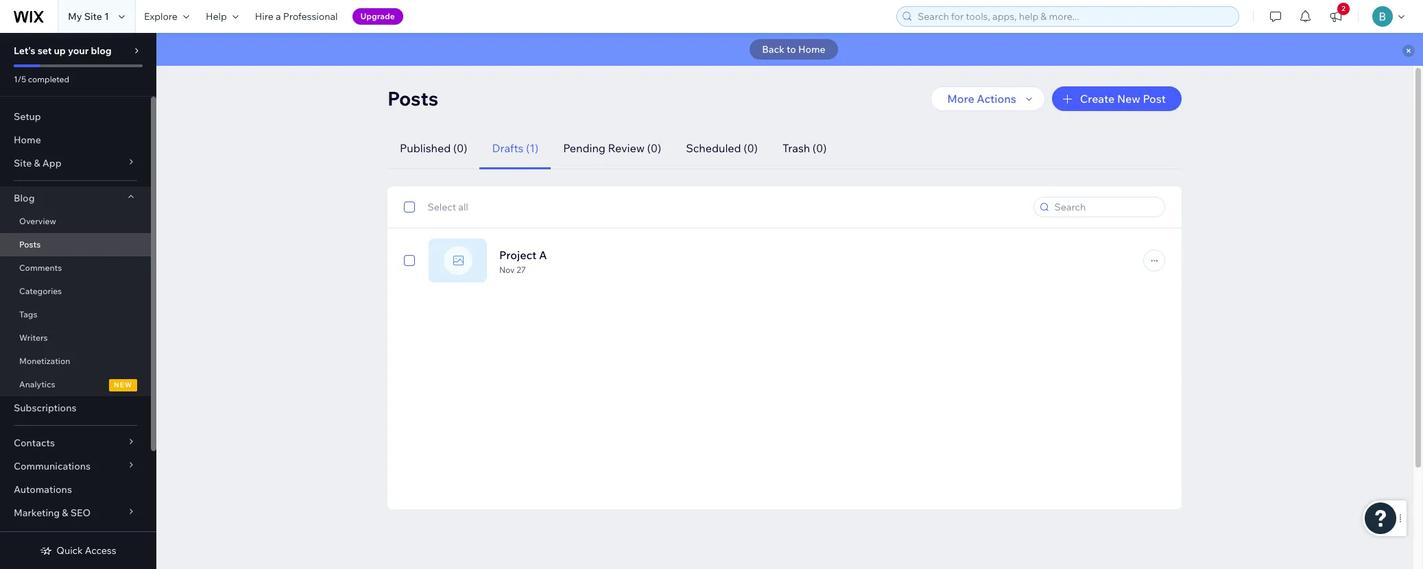 Task type: describe. For each thing, give the bounding box(es) containing it.
my site 1
[[68, 10, 109, 23]]

sidebar element
[[0, 33, 156, 569]]

trash (0) button
[[770, 128, 839, 169]]

completed
[[28, 74, 69, 84]]

tags link
[[0, 303, 151, 326]]

subscriptions
[[14, 402, 76, 414]]

home inside sidebar element
[[14, 134, 41, 146]]

back to home
[[762, 43, 826, 56]]

nov
[[499, 264, 515, 275]]

overview
[[19, 216, 56, 226]]

your
[[68, 45, 89, 57]]

trash
[[783, 141, 810, 155]]

categories link
[[0, 280, 151, 303]]

tab list containing published (0)
[[388, 128, 1165, 169]]

all
[[459, 201, 469, 213]]

upgrade button
[[352, 8, 403, 25]]

communications
[[14, 460, 91, 473]]

app
[[42, 157, 61, 169]]

writers
[[19, 333, 48, 343]]

marketing & seo
[[14, 507, 91, 519]]

site inside site & app popup button
[[14, 157, 32, 169]]

project a nov 27
[[499, 248, 547, 275]]

pending
[[563, 141, 606, 155]]

analytics & reports button
[[0, 525, 151, 548]]

2
[[1342, 4, 1346, 13]]

more actions button
[[931, 86, 1045, 111]]

setup link
[[0, 105, 151, 128]]

professional
[[283, 10, 338, 23]]

pending review (0)
[[563, 141, 661, 155]]

actions
[[977, 92, 1016, 106]]

create new post button
[[1052, 86, 1182, 111]]

hire
[[255, 10, 274, 23]]

drafts (1)
[[492, 141, 539, 155]]

monetization
[[19, 356, 70, 366]]

writers link
[[0, 326, 151, 350]]

quick access button
[[40, 545, 116, 557]]

explore
[[144, 10, 178, 23]]

monetization link
[[0, 350, 151, 373]]

(1)
[[526, 141, 539, 155]]

1
[[104, 10, 109, 23]]

more actions
[[947, 92, 1016, 106]]

help
[[206, 10, 227, 23]]

2 (0) from the left
[[647, 141, 661, 155]]

review
[[608, 141, 645, 155]]

new
[[114, 381, 132, 390]]

quick access
[[56, 545, 116, 557]]

home link
[[0, 128, 151, 152]]

site & app
[[14, 157, 61, 169]]

& for analytics
[[58, 530, 64, 543]]

Search field
[[1051, 198, 1161, 217]]

scheduled (0)
[[686, 141, 758, 155]]

2 button
[[1321, 0, 1351, 33]]

upgrade
[[360, 11, 395, 21]]

27
[[517, 264, 526, 275]]

select
[[428, 201, 457, 213]]

comments
[[19, 263, 62, 273]]

help button
[[197, 0, 247, 33]]

blog
[[91, 45, 112, 57]]

site & app button
[[0, 152, 151, 175]]

hire a professional
[[255, 10, 338, 23]]

scheduled
[[686, 141, 741, 155]]

blog button
[[0, 187, 151, 210]]

hire a professional link
[[247, 0, 346, 33]]

automations
[[14, 484, 72, 496]]

marketing & seo button
[[0, 501, 151, 525]]

drafts (1) button
[[480, 128, 551, 169]]

back to home button
[[750, 39, 838, 60]]

access
[[85, 545, 116, 557]]



Task type: locate. For each thing, give the bounding box(es) containing it.
home inside button
[[798, 43, 826, 56]]

0 horizontal spatial home
[[14, 134, 41, 146]]

trash (0)
[[783, 141, 827, 155]]

posts inside sidebar element
[[19, 239, 41, 250]]

reports
[[66, 530, 102, 543]]

Search for tools, apps, help & more... field
[[914, 7, 1235, 26]]

seo
[[70, 507, 91, 519]]

site left app
[[14, 157, 32, 169]]

(0) for published (0)
[[453, 141, 467, 155]]

site left the 1
[[84, 10, 102, 23]]

a
[[539, 248, 547, 262]]

home right the to
[[798, 43, 826, 56]]

communications button
[[0, 455, 151, 478]]

select all
[[428, 201, 469, 213]]

posts link
[[0, 233, 151, 257]]

categories
[[19, 286, 62, 296]]

automations link
[[0, 478, 151, 501]]

1 vertical spatial site
[[14, 157, 32, 169]]

let's set up your blog
[[14, 45, 112, 57]]

subscriptions link
[[0, 396, 151, 420]]

to
[[787, 43, 796, 56]]

& left app
[[34, 157, 40, 169]]

pending review (0) button
[[551, 128, 674, 169]]

1 vertical spatial posts
[[19, 239, 41, 250]]

1 horizontal spatial home
[[798, 43, 826, 56]]

create new post
[[1080, 92, 1166, 106]]

(0) right scheduled
[[744, 141, 758, 155]]

tab list
[[388, 128, 1165, 169]]

analytics for analytics & reports
[[14, 530, 56, 543]]

marketing
[[14, 507, 60, 519]]

set
[[38, 45, 52, 57]]

published
[[400, 141, 451, 155]]

quick
[[56, 545, 83, 557]]

0 horizontal spatial posts
[[19, 239, 41, 250]]

(0) for trash (0)
[[813, 141, 827, 155]]

site
[[84, 10, 102, 23], [14, 157, 32, 169]]

None checkbox
[[404, 252, 415, 269]]

analytics for analytics
[[19, 379, 55, 390]]

contacts button
[[0, 431, 151, 455]]

let's
[[14, 45, 35, 57]]

back to home alert
[[156, 33, 1423, 66]]

home down setup at the left of the page
[[14, 134, 41, 146]]

0 vertical spatial analytics
[[19, 379, 55, 390]]

analytics down monetization
[[19, 379, 55, 390]]

create
[[1080, 92, 1115, 106]]

contacts
[[14, 437, 55, 449]]

posts up published
[[388, 86, 438, 110]]

& for site
[[34, 157, 40, 169]]

new
[[1117, 92, 1141, 106]]

analytics & reports
[[14, 530, 102, 543]]

back
[[762, 43, 785, 56]]

& up quick
[[58, 530, 64, 543]]

my
[[68, 10, 82, 23]]

2 vertical spatial &
[[58, 530, 64, 543]]

0 vertical spatial site
[[84, 10, 102, 23]]

overview link
[[0, 210, 151, 233]]

& left seo
[[62, 507, 68, 519]]

0 horizontal spatial site
[[14, 157, 32, 169]]

posts down the overview
[[19, 239, 41, 250]]

1 vertical spatial &
[[62, 507, 68, 519]]

home
[[798, 43, 826, 56], [14, 134, 41, 146]]

project
[[499, 248, 537, 262]]

(0) right trash
[[813, 141, 827, 155]]

1 vertical spatial analytics
[[14, 530, 56, 543]]

published (0)
[[400, 141, 467, 155]]

0 vertical spatial posts
[[388, 86, 438, 110]]

4 (0) from the left
[[813, 141, 827, 155]]

drafts
[[492, 141, 524, 155]]

posts
[[388, 86, 438, 110], [19, 239, 41, 250]]

0 vertical spatial home
[[798, 43, 826, 56]]

3 (0) from the left
[[744, 141, 758, 155]]

scheduled (0) button
[[674, 128, 770, 169]]

1/5 completed
[[14, 74, 69, 84]]

analytics
[[19, 379, 55, 390], [14, 530, 56, 543]]

tags
[[19, 309, 37, 320]]

Select all checkbox
[[404, 199, 469, 215]]

setup
[[14, 110, 41, 123]]

analytics down marketing
[[14, 530, 56, 543]]

comments link
[[0, 257, 151, 280]]

1 (0) from the left
[[453, 141, 467, 155]]

(0) right published
[[453, 141, 467, 155]]

a
[[276, 10, 281, 23]]

1 vertical spatial home
[[14, 134, 41, 146]]

(0)
[[453, 141, 467, 155], [647, 141, 661, 155], [744, 141, 758, 155], [813, 141, 827, 155]]

(0) for scheduled (0)
[[744, 141, 758, 155]]

& for marketing
[[62, 507, 68, 519]]

blog
[[14, 192, 35, 204]]

up
[[54, 45, 66, 57]]

more
[[947, 92, 974, 106]]

post
[[1143, 92, 1166, 106]]

published (0) button
[[388, 128, 480, 169]]

0 vertical spatial &
[[34, 157, 40, 169]]

1 horizontal spatial site
[[84, 10, 102, 23]]

1 horizontal spatial posts
[[388, 86, 438, 110]]

(0) right review
[[647, 141, 661, 155]]

1/5
[[14, 74, 26, 84]]

analytics inside popup button
[[14, 530, 56, 543]]

&
[[34, 157, 40, 169], [62, 507, 68, 519], [58, 530, 64, 543]]



Task type: vqa. For each thing, say whether or not it's contained in the screenshot.
the bottommost &
yes



